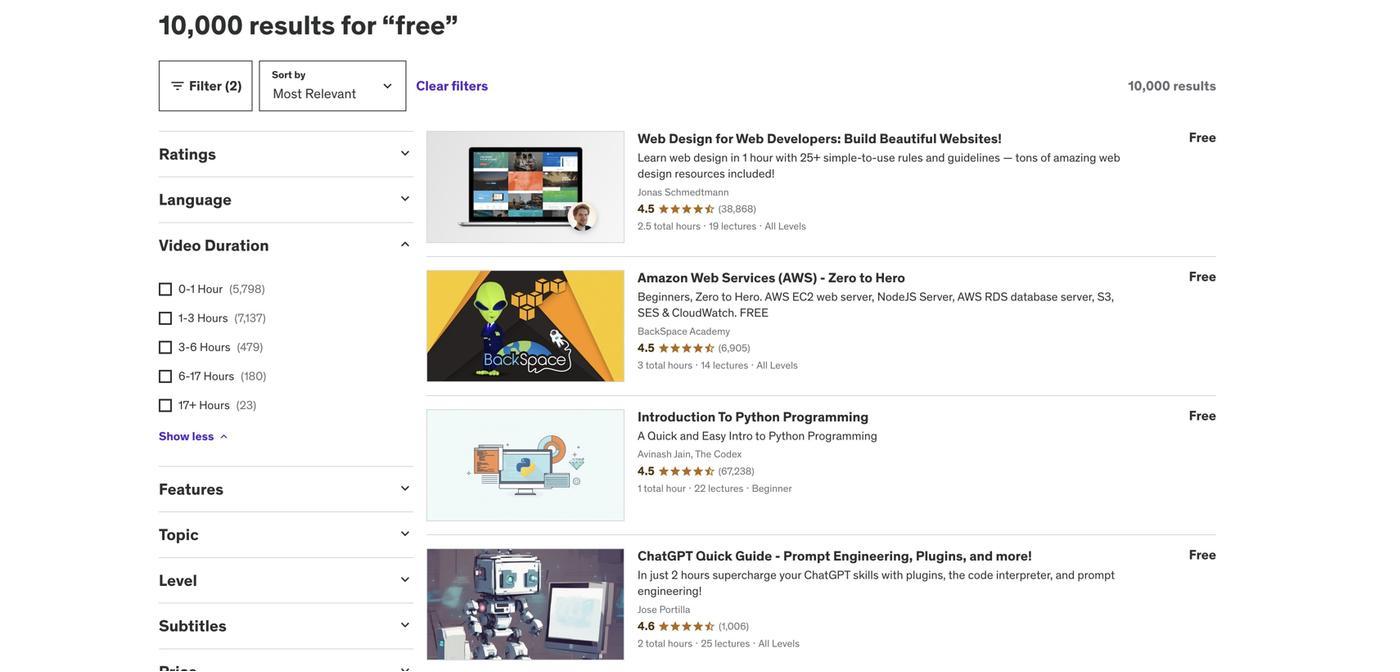Task type: describe. For each thing, give the bounding box(es) containing it.
small image for language
[[397, 191, 414, 207]]

3-
[[179, 340, 190, 355]]

free for websites!
[[1190, 129, 1217, 146]]

level
[[159, 571, 197, 590]]

xsmall image for 6-
[[159, 370, 172, 383]]

17+
[[179, 398, 196, 413]]

1-
[[179, 311, 188, 325]]

clear filters
[[416, 77, 488, 94]]

1 horizontal spatial web
[[691, 269, 719, 286]]

introduction
[[638, 409, 716, 425]]

10,000 results for "free"
[[159, 9, 458, 41]]

17
[[190, 369, 201, 384]]

10,000 results
[[1129, 77, 1217, 94]]

hours for 6-17 hours
[[204, 369, 234, 384]]

websites!
[[940, 130, 1002, 147]]

1-3 hours (7,137)
[[179, 311, 266, 325]]

small image for ratings
[[397, 145, 414, 161]]

chatgpt quick guide - prompt engineering, plugins, and more!
[[638, 548, 1033, 565]]

free for hero
[[1190, 268, 1217, 285]]

quick
[[696, 548, 733, 565]]

small image for topic
[[397, 526, 414, 542]]

video
[[159, 235, 201, 255]]

ratings button
[[159, 144, 384, 164]]

subtitles
[[159, 616, 227, 636]]

3
[[188, 311, 195, 325]]

filter (2)
[[189, 77, 242, 94]]

for for web
[[716, 130, 733, 147]]

xsmall image for 17+
[[159, 399, 172, 412]]

amazon web services (aws) - zero to hero link
[[638, 269, 906, 286]]

plugins,
[[916, 548, 967, 565]]

(aws)
[[779, 269, 817, 286]]

show
[[159, 429, 190, 444]]

zero
[[829, 269, 857, 286]]

filter
[[189, 77, 222, 94]]

build
[[844, 130, 877, 147]]

to
[[860, 269, 873, 286]]

10,000 for 10,000 results for "free"
[[159, 9, 243, 41]]

(23)
[[237, 398, 256, 413]]

subtitles button
[[159, 616, 384, 636]]

less
[[192, 429, 214, 444]]

(2)
[[225, 77, 242, 94]]

show less
[[159, 429, 214, 444]]

topic button
[[159, 525, 384, 545]]

features
[[159, 479, 224, 499]]

0 vertical spatial small image
[[170, 78, 186, 94]]

to
[[718, 409, 733, 425]]

language button
[[159, 190, 384, 209]]

amazon
[[638, 269, 688, 286]]

introduction to python programming
[[638, 409, 869, 425]]

hero
[[876, 269, 906, 286]]



Task type: vqa. For each thing, say whether or not it's contained in the screenshot.
xsmall icon to the bottom
yes



Task type: locate. For each thing, give the bounding box(es) containing it.
1 vertical spatial for
[[716, 130, 733, 147]]

web
[[638, 130, 666, 147], [736, 130, 764, 147], [691, 269, 719, 286]]

10,000 for 10,000 results
[[1129, 77, 1171, 94]]

"free"
[[382, 9, 458, 41]]

0 vertical spatial 10,000
[[159, 9, 243, 41]]

prompt
[[784, 548, 831, 565]]

xsmall image
[[159, 370, 172, 383], [159, 399, 172, 412]]

0 horizontal spatial web
[[638, 130, 666, 147]]

engineering,
[[834, 548, 913, 565]]

hours right 17
[[204, 369, 234, 384]]

-
[[820, 269, 826, 286], [775, 548, 781, 565]]

2 xsmall image from the top
[[159, 399, 172, 412]]

python
[[736, 409, 780, 425]]

guide
[[736, 548, 772, 565]]

xsmall image left "6-"
[[159, 370, 172, 383]]

6
[[190, 340, 197, 355]]

(180)
[[241, 369, 266, 384]]

0 vertical spatial results
[[249, 9, 335, 41]]

xsmall image for 3-
[[159, 341, 172, 354]]

beautiful
[[880, 130, 937, 147]]

(479)
[[237, 340, 263, 355]]

xsmall image left 3-
[[159, 341, 172, 354]]

0 vertical spatial for
[[341, 9, 376, 41]]

xsmall image inside show less 'button'
[[217, 430, 230, 443]]

hours right 17+
[[199, 398, 230, 413]]

show less button
[[159, 420, 230, 453]]

duration
[[205, 235, 269, 255]]

0 horizontal spatial results
[[249, 9, 335, 41]]

0 horizontal spatial -
[[775, 548, 781, 565]]

level button
[[159, 571, 384, 590]]

web design for web developers: build beautiful websites! link
[[638, 130, 1002, 147]]

clear
[[416, 77, 449, 94]]

1 vertical spatial 10,000
[[1129, 77, 1171, 94]]

1 horizontal spatial for
[[716, 130, 733, 147]]

hours
[[197, 311, 228, 325], [200, 340, 231, 355], [204, 369, 234, 384], [199, 398, 230, 413]]

video duration
[[159, 235, 269, 255]]

0-1 hour (5,798)
[[179, 282, 265, 296]]

xsmall image left 0-
[[159, 283, 172, 296]]

0 horizontal spatial 10,000
[[159, 9, 243, 41]]

results
[[249, 9, 335, 41], [1174, 77, 1217, 94]]

6-17 hours (180)
[[179, 369, 266, 384]]

0 vertical spatial -
[[820, 269, 826, 286]]

services
[[722, 269, 776, 286]]

hours for 3-6 hours
[[200, 340, 231, 355]]

web design for web developers: build beautiful websites!
[[638, 130, 1002, 147]]

results for 10,000 results for "free"
[[249, 9, 335, 41]]

3 free from the top
[[1190, 407, 1217, 424]]

1 vertical spatial results
[[1174, 77, 1217, 94]]

3-6 hours (479)
[[179, 340, 263, 355]]

web left developers:
[[736, 130, 764, 147]]

1 horizontal spatial 10,000
[[1129, 77, 1171, 94]]

4 free from the top
[[1190, 547, 1217, 563]]

language
[[159, 190, 232, 209]]

ratings
[[159, 144, 216, 164]]

programming
[[783, 409, 869, 425]]

xsmall image for 1-
[[159, 312, 172, 325]]

2 free from the top
[[1190, 268, 1217, 285]]

6-
[[179, 369, 190, 384]]

chatgpt
[[638, 548, 693, 565]]

hours right 6 at the bottom left of the page
[[200, 340, 231, 355]]

2 vertical spatial small image
[[397, 617, 414, 634]]

(7,137)
[[235, 311, 266, 325]]

for
[[341, 9, 376, 41], [716, 130, 733, 147]]

more!
[[996, 548, 1033, 565]]

0 horizontal spatial for
[[341, 9, 376, 41]]

web right the amazon
[[691, 269, 719, 286]]

small image
[[397, 191, 414, 207], [397, 236, 414, 253], [397, 480, 414, 496], [397, 526, 414, 542], [397, 571, 414, 588], [397, 663, 414, 672]]

features button
[[159, 479, 384, 499]]

small image for subtitles
[[397, 617, 414, 634]]

1 horizontal spatial results
[[1174, 77, 1217, 94]]

and
[[970, 548, 993, 565]]

17+ hours (23)
[[179, 398, 256, 413]]

free for and
[[1190, 547, 1217, 563]]

xsmall image for 0-
[[159, 283, 172, 296]]

developers:
[[767, 130, 841, 147]]

0-
[[179, 282, 190, 296]]

video duration button
[[159, 235, 384, 255]]

for right design
[[716, 130, 733, 147]]

xsmall image left 1- on the left top of the page
[[159, 312, 172, 325]]

small image for features
[[397, 480, 414, 496]]

1
[[190, 282, 195, 296]]

hour
[[198, 282, 223, 296]]

1 small image from the top
[[397, 191, 414, 207]]

web left design
[[638, 130, 666, 147]]

amazon web services (aws) - zero to hero
[[638, 269, 906, 286]]

- right guide
[[775, 548, 781, 565]]

introduction to python programming link
[[638, 409, 869, 425]]

chatgpt quick guide - prompt engineering, plugins, and more! link
[[638, 548, 1033, 565]]

(5,798)
[[229, 282, 265, 296]]

6 small image from the top
[[397, 663, 414, 672]]

1 xsmall image from the top
[[159, 370, 172, 383]]

small image for level
[[397, 571, 414, 588]]

small image
[[170, 78, 186, 94], [397, 145, 414, 161], [397, 617, 414, 634]]

3 small image from the top
[[397, 480, 414, 496]]

filters
[[452, 77, 488, 94]]

topic
[[159, 525, 199, 545]]

4 small image from the top
[[397, 526, 414, 542]]

5 small image from the top
[[397, 571, 414, 588]]

2 small image from the top
[[397, 236, 414, 253]]

1 vertical spatial xsmall image
[[159, 399, 172, 412]]

free
[[1190, 129, 1217, 146], [1190, 268, 1217, 285], [1190, 407, 1217, 424], [1190, 547, 1217, 563]]

for for "free"
[[341, 9, 376, 41]]

0 vertical spatial xsmall image
[[159, 370, 172, 383]]

1 vertical spatial small image
[[397, 145, 414, 161]]

1 vertical spatial -
[[775, 548, 781, 565]]

1 free from the top
[[1190, 129, 1217, 146]]

- left zero
[[820, 269, 826, 286]]

10,000 results status
[[1129, 77, 1217, 94]]

xsmall image left 17+
[[159, 399, 172, 412]]

2 horizontal spatial web
[[736, 130, 764, 147]]

for left "free"
[[341, 9, 376, 41]]

hours right 3
[[197, 311, 228, 325]]

design
[[669, 130, 713, 147]]

xsmall image right less
[[217, 430, 230, 443]]

hours for 1-3 hours
[[197, 311, 228, 325]]

results for 10,000 results
[[1174, 77, 1217, 94]]

10,000
[[159, 9, 243, 41], [1129, 77, 1171, 94]]

clear filters button
[[416, 61, 488, 111]]

1 horizontal spatial -
[[820, 269, 826, 286]]

xsmall image
[[159, 283, 172, 296], [159, 312, 172, 325], [159, 341, 172, 354], [217, 430, 230, 443]]

small image for video duration
[[397, 236, 414, 253]]



